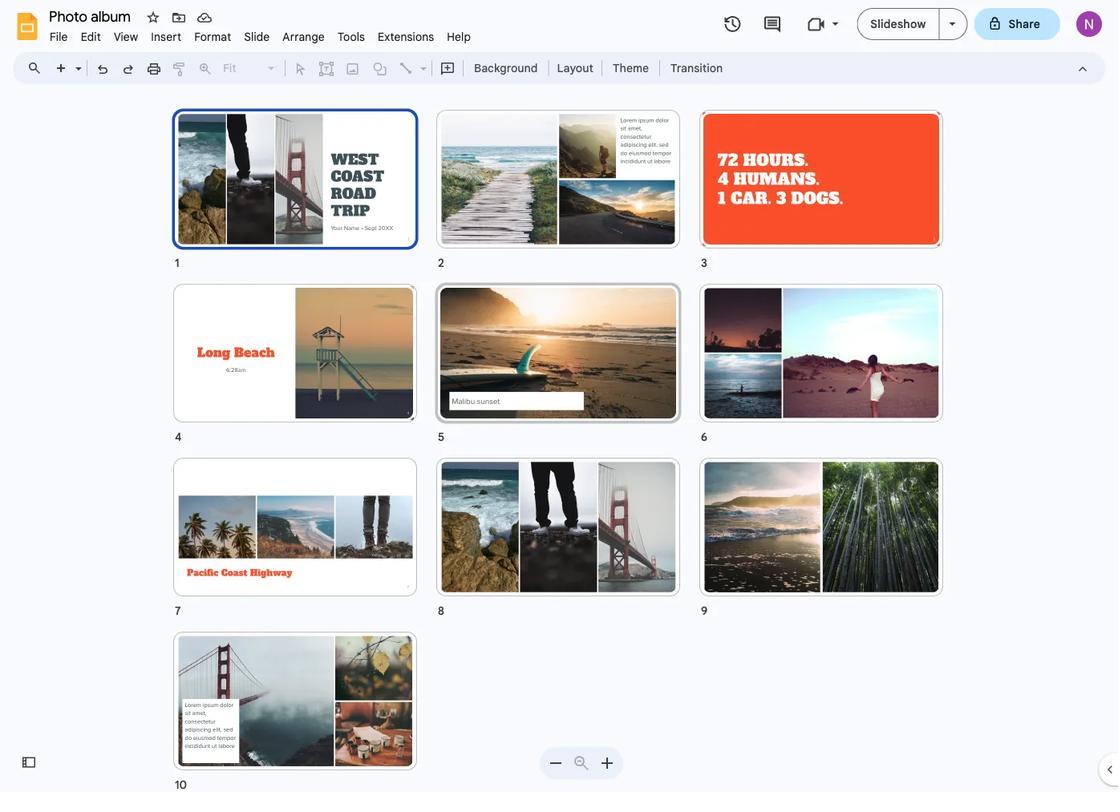 Task type: describe. For each thing, give the bounding box(es) containing it.
Zoom field
[[218, 57, 282, 80]]

Zoom text field
[[221, 57, 266, 79]]

extensions
[[378, 30, 434, 44]]

slideshow
[[871, 17, 926, 31]]

Star checkbox
[[142, 6, 164, 29]]

tools menu item
[[331, 27, 372, 46]]

shape image
[[371, 57, 389, 79]]

background
[[474, 61, 538, 75]]

click to add new slide application
[[0, 0, 1118, 793]]

format menu item
[[188, 27, 238, 46]]

theme button
[[606, 56, 656, 80]]

reset thumbnail size image
[[572, 754, 591, 773]]

decrease thumbnail size image
[[546, 754, 566, 773]]

add
[[622, 415, 654, 438]]

slide menu item
[[238, 27, 276, 46]]

background button
[[467, 56, 545, 80]]

insert image image
[[344, 57, 362, 79]]

insert
[[151, 30, 181, 44]]

tools
[[338, 30, 365, 44]]

main toolbar
[[47, 56, 731, 80]]

click to add new slide
[[555, 415, 737, 438]]

click
[[555, 415, 596, 438]]

insert menu item
[[145, 27, 188, 46]]

help
[[447, 30, 471, 44]]

slideshow button
[[857, 8, 940, 40]]

menu bar inside menu bar banner
[[43, 21, 477, 47]]

help menu item
[[441, 27, 477, 46]]

edit menu item
[[74, 27, 107, 46]]

new slide with layout image
[[71, 58, 82, 63]]

share button
[[974, 8, 1061, 40]]

format
[[194, 30, 231, 44]]

slide
[[244, 30, 270, 44]]

to
[[601, 415, 618, 438]]



Task type: vqa. For each thing, say whether or not it's contained in the screenshot.
THEME
yes



Task type: locate. For each thing, give the bounding box(es) containing it.
transition
[[671, 61, 723, 75]]

presentation options image
[[949, 22, 956, 26]]

arrange menu item
[[276, 27, 331, 46]]

navigation
[[0, 91, 1118, 793]]

file
[[50, 30, 68, 44]]

menu bar banner
[[0, 0, 1118, 793]]

toolbar
[[540, 748, 623, 780]]

menu bar
[[43, 21, 477, 47]]

slide
[[698, 415, 737, 438]]

new
[[658, 415, 693, 438]]

layout
[[557, 61, 594, 75]]

layout button
[[552, 56, 598, 80]]

menu bar containing file
[[43, 21, 477, 47]]

Rename text field
[[43, 6, 140, 26]]

view
[[114, 30, 138, 44]]

share
[[1009, 17, 1040, 31]]

theme
[[613, 61, 649, 75]]

Menus field
[[20, 57, 55, 79]]

view menu item
[[107, 27, 145, 46]]

edit
[[81, 30, 101, 44]]

transition button
[[664, 56, 730, 80]]

extensions menu item
[[372, 27, 441, 46]]

arrange
[[283, 30, 325, 44]]

increase thumbnail size image
[[598, 754, 617, 773]]

file menu item
[[43, 27, 74, 46]]



